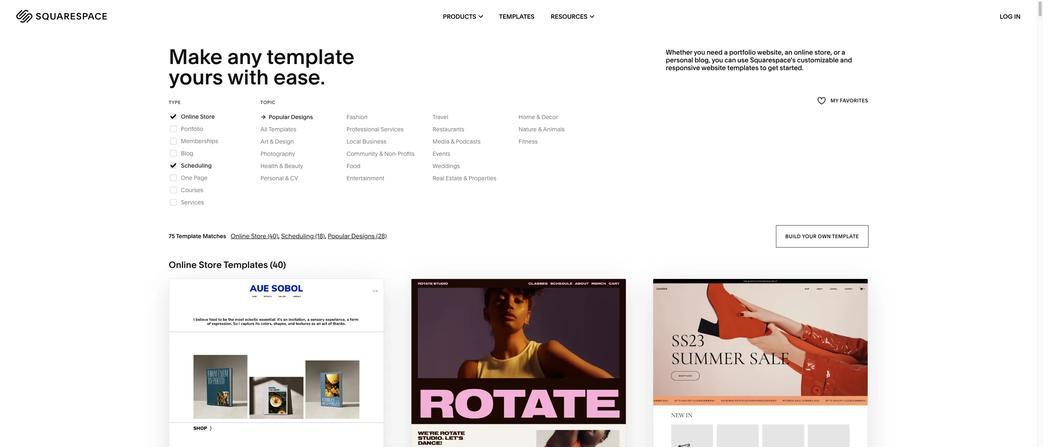 Task type: vqa. For each thing, say whether or not it's contained in the screenshot.


Task type: describe. For each thing, give the bounding box(es) containing it.
online
[[795, 48, 814, 56]]

1 horizontal spatial designs
[[352, 232, 375, 240]]

1 horizontal spatial services
[[381, 126, 404, 133]]

podcasts
[[456, 138, 481, 145]]

& for cv
[[285, 175, 289, 182]]

my favorites
[[831, 98, 869, 104]]

online store
[[181, 113, 215, 120]]

templates
[[728, 64, 759, 72]]

weddings
[[433, 162, 460, 170]]

0 vertical spatial popular
[[269, 113, 290, 121]]

1 vertical spatial rotate
[[522, 422, 553, 431]]

entertainment link
[[347, 175, 393, 182]]

75
[[169, 233, 175, 240]]

nature
[[519, 126, 537, 133]]

art
[[261, 138, 269, 145]]

preview zaatar link
[[727, 416, 796, 438]]

real estate & properties link
[[433, 175, 505, 182]]

1 vertical spatial sobol
[[291, 422, 318, 431]]

photography link
[[261, 150, 303, 157]]

online store (40) link
[[231, 232, 278, 240]]

media & podcasts link
[[433, 138, 489, 145]]

& for design
[[270, 138, 274, 145]]

0 horizontal spatial you
[[694, 48, 706, 56]]

photography
[[261, 150, 295, 157]]

personal & cv
[[261, 175, 298, 182]]

home & decor
[[519, 113, 558, 121]]

decor
[[542, 113, 558, 121]]

page
[[194, 174, 208, 182]]

1 , from the left
[[278, 232, 280, 240]]

make any template yours with ease.
[[169, 44, 359, 90]]

media
[[433, 138, 450, 145]]

online for online store templates ( 40 )
[[169, 259, 197, 270]]

rotate inside button
[[524, 406, 554, 415]]

blog,
[[695, 56, 711, 64]]

and
[[841, 56, 853, 64]]

professional services link
[[347, 126, 412, 133]]

online store templates ( 40 )
[[169, 259, 286, 270]]

restaurants
[[433, 126, 465, 133]]

resources
[[551, 12, 588, 20]]

zaatar element
[[654, 279, 868, 447]]

1 a from the left
[[725, 48, 728, 56]]

preview aue sobol
[[235, 422, 318, 431]]

fashion link
[[347, 113, 376, 121]]

preview aue sobol link
[[235, 416, 318, 438]]

1 horizontal spatial scheduling
[[281, 232, 314, 240]]

nature & animals
[[519, 126, 565, 133]]

1 vertical spatial zaatar
[[764, 422, 796, 431]]

blog
[[181, 150, 193, 157]]

2 vertical spatial templates
[[224, 259, 268, 270]]

with inside make any template yours with ease.
[[228, 65, 269, 90]]

start with zaatar button
[[717, 400, 806, 422]]

aue sobol image
[[169, 279, 384, 447]]

with for start with zaatar
[[743, 406, 764, 415]]

food link
[[347, 162, 369, 170]]

(
[[270, 259, 273, 270]]

memberships
[[181, 137, 218, 145]]

squarespace logo link
[[16, 10, 217, 23]]

professional
[[347, 126, 380, 133]]

& right the estate
[[464, 175, 468, 182]]

template inside button
[[833, 233, 859, 239]]

my
[[831, 98, 839, 104]]

preview rotate
[[485, 422, 553, 431]]

personal & cv link
[[261, 175, 307, 182]]

media & podcasts
[[433, 138, 481, 145]]

products button
[[443, 0, 483, 33]]

aue inside button
[[274, 406, 290, 415]]

in
[[1015, 12, 1021, 20]]

log
[[1001, 12, 1014, 20]]

website
[[702, 64, 726, 72]]

(40)
[[268, 232, 278, 240]]

1 vertical spatial services
[[181, 199, 204, 206]]

non-
[[385, 150, 398, 157]]

home
[[519, 113, 535, 121]]

to
[[761, 64, 767, 72]]

health & beauty link
[[261, 162, 311, 170]]

all templates link
[[261, 126, 305, 133]]

store for online store (40) , scheduling (18) , popular designs (28)
[[251, 232, 266, 240]]

all
[[261, 126, 267, 133]]

design
[[275, 138, 294, 145]]

whether
[[666, 48, 693, 56]]

template
[[176, 233, 201, 240]]

build your own template button
[[776, 225, 869, 248]]

topic
[[261, 99, 276, 105]]

rotate element
[[412, 279, 626, 447]]

fashion
[[347, 113, 368, 121]]

start with aue sobol
[[225, 406, 320, 415]]

preview rotate link
[[485, 416, 553, 438]]

build
[[786, 233, 801, 239]]

any
[[227, 44, 262, 69]]

one page
[[181, 174, 208, 182]]

estate
[[446, 175, 463, 182]]

squarespace logo image
[[16, 10, 107, 23]]

zaatar inside button
[[766, 406, 797, 415]]

zaatar image
[[654, 279, 868, 447]]

courses
[[181, 186, 203, 194]]

1 horizontal spatial you
[[712, 56, 724, 64]]

& for non-
[[379, 150, 383, 157]]

art & design
[[261, 138, 294, 145]]

animals
[[543, 126, 565, 133]]

get
[[768, 64, 779, 72]]

nature & animals link
[[519, 126, 573, 133]]

& for animals
[[539, 126, 542, 133]]

popular designs
[[269, 113, 313, 121]]

personal
[[261, 175, 284, 182]]



Task type: locate. For each thing, give the bounding box(es) containing it.
customizable
[[798, 56, 839, 64]]

resources button
[[551, 0, 594, 33]]

zaatar down 'start with zaatar'
[[764, 422, 796, 431]]

1 vertical spatial aue
[[272, 422, 289, 431]]

portfolio
[[181, 125, 203, 133]]

preview inside preview rotate link
[[485, 422, 520, 431]]

1 horizontal spatial preview
[[485, 422, 520, 431]]

community
[[347, 150, 378, 157]]

online right the matches
[[231, 232, 250, 240]]

preview inside preview aue sobol link
[[235, 422, 270, 431]]

designs up all templates link
[[291, 113, 313, 121]]

0 horizontal spatial preview
[[235, 422, 270, 431]]

responsive
[[666, 64, 701, 72]]

sobol down start with aue sobol
[[291, 422, 318, 431]]

0 vertical spatial scheduling
[[181, 162, 212, 169]]

online for online store
[[181, 113, 199, 120]]

0 vertical spatial sobol
[[292, 406, 320, 415]]

0 horizontal spatial templates
[[224, 259, 268, 270]]

& right health
[[280, 162, 283, 170]]

your
[[803, 233, 817, 239]]

entertainment
[[347, 175, 385, 182]]

beauty
[[285, 162, 303, 170]]

start with rotate
[[475, 406, 554, 415]]

1 start from the left
[[225, 406, 249, 415]]

portfolio
[[730, 48, 756, 56]]

professional services
[[347, 126, 404, 133]]

start inside button
[[717, 406, 741, 415]]

services up business
[[381, 126, 404, 133]]

0 horizontal spatial designs
[[291, 113, 313, 121]]

store for online store templates ( 40 )
[[199, 259, 222, 270]]

2 , from the left
[[325, 232, 327, 240]]

& right art
[[270, 138, 274, 145]]

& right home
[[537, 113, 541, 121]]

2 a from the left
[[842, 48, 846, 56]]

personal
[[666, 56, 694, 64]]

0 vertical spatial store
[[200, 113, 215, 120]]

0 horizontal spatial popular
[[269, 113, 290, 121]]

designs left (28)
[[352, 232, 375, 240]]

travel
[[433, 113, 449, 121]]

1 vertical spatial scheduling
[[281, 232, 314, 240]]

with up preview aue sobol
[[251, 406, 272, 415]]

0 horizontal spatial scheduling
[[181, 162, 212, 169]]

you left can
[[712, 56, 724, 64]]

0 horizontal spatial a
[[725, 48, 728, 56]]

1 preview from the left
[[235, 422, 270, 431]]

products
[[443, 12, 477, 20]]

, left scheduling (18) link
[[278, 232, 280, 240]]

2 horizontal spatial preview
[[727, 422, 762, 431]]

popular designs (28) link
[[328, 232, 387, 240]]

store for online store
[[200, 113, 215, 120]]

1 vertical spatial template
[[833, 233, 859, 239]]

1 horizontal spatial template
[[833, 233, 859, 239]]

store
[[200, 113, 215, 120], [251, 232, 266, 240], [199, 259, 222, 270]]

0 vertical spatial template
[[267, 44, 355, 69]]

(18)
[[316, 232, 325, 240]]

0 vertical spatial zaatar
[[766, 406, 797, 415]]

preview inside preview zaatar link
[[727, 422, 762, 431]]

popular right (18)
[[328, 232, 350, 240]]

0 horizontal spatial start
[[225, 406, 249, 415]]

0 horizontal spatial template
[[267, 44, 355, 69]]

2 vertical spatial store
[[199, 259, 222, 270]]

or
[[834, 48, 841, 56]]

my favorites link
[[818, 95, 869, 106]]

1 vertical spatial store
[[251, 232, 266, 240]]

2 horizontal spatial start
[[717, 406, 741, 415]]

1 horizontal spatial ,
[[325, 232, 327, 240]]

a right the need
[[725, 48, 728, 56]]

you left the need
[[694, 48, 706, 56]]

with inside button
[[743, 406, 764, 415]]

preview down 'start with zaatar'
[[727, 422, 762, 431]]

use
[[738, 56, 749, 64]]

preview for preview zaatar
[[727, 422, 762, 431]]

template inside make any template yours with ease.
[[267, 44, 355, 69]]

aue up preview aue sobol
[[274, 406, 290, 415]]

preview down start with aue sobol
[[235, 422, 270, 431]]

0 horizontal spatial ,
[[278, 232, 280, 240]]

scheduling
[[181, 162, 212, 169], [281, 232, 314, 240]]

3 start from the left
[[717, 406, 741, 415]]

1 vertical spatial popular
[[328, 232, 350, 240]]

1 horizontal spatial popular
[[328, 232, 350, 240]]

scheduling left (18)
[[281, 232, 314, 240]]

started.
[[780, 64, 804, 72]]

preview
[[235, 422, 270, 431], [485, 422, 520, 431], [727, 422, 762, 431]]

art & design link
[[261, 138, 302, 145]]

rotate up preview rotate
[[524, 406, 554, 415]]

start inside button
[[475, 406, 499, 415]]

online for online store (40) , scheduling (18) , popular designs (28)
[[231, 232, 250, 240]]

2 horizontal spatial templates
[[500, 12, 535, 20]]

events
[[433, 150, 451, 157]]

1 horizontal spatial start
[[475, 406, 499, 415]]

start with rotate button
[[475, 400, 563, 422]]

profits
[[398, 150, 415, 157]]

& right media
[[451, 138, 455, 145]]

preview for preview rotate
[[485, 422, 520, 431]]

whether you need a portfolio website, an online store, or a personal blog, you can use squarespace's customizable and responsive website templates to get started.
[[666, 48, 853, 72]]

popular
[[269, 113, 290, 121], [328, 232, 350, 240]]

, left popular designs (28) link
[[325, 232, 327, 240]]

ease.
[[274, 65, 326, 90]]

2 vertical spatial online
[[169, 259, 197, 270]]

an
[[785, 48, 793, 56]]

popular designs link
[[261, 113, 313, 121]]

weddings link
[[433, 162, 468, 170]]

1 vertical spatial templates
[[269, 126, 297, 133]]

0 vertical spatial rotate
[[524, 406, 554, 415]]

1 horizontal spatial templates
[[269, 126, 297, 133]]

with inside button
[[501, 406, 522, 415]]

with inside button
[[251, 406, 272, 415]]

community & non-profits link
[[347, 150, 423, 157]]

start
[[225, 406, 249, 415], [475, 406, 499, 415], [717, 406, 741, 415]]

all templates
[[261, 126, 297, 133]]

with up preview zaatar
[[743, 406, 764, 415]]

online down template
[[169, 259, 197, 270]]

local business link
[[347, 138, 395, 145]]

fitness
[[519, 138, 538, 145]]

& left non-
[[379, 150, 383, 157]]

1 vertical spatial online
[[231, 232, 250, 240]]

with for start with aue sobol
[[251, 406, 272, 415]]

scheduling up one page at top left
[[181, 162, 212, 169]]

aue down start with aue sobol
[[272, 422, 289, 431]]

yours
[[169, 65, 223, 90]]

real estate & properties
[[433, 175, 497, 182]]

store left "(40)"
[[251, 232, 266, 240]]

zaatar up preview zaatar
[[766, 406, 797, 415]]

2 preview from the left
[[485, 422, 520, 431]]

start for preview aue sobol
[[225, 406, 249, 415]]

cv
[[290, 175, 298, 182]]

aue sobol element
[[169, 279, 384, 447]]

preview down start with rotate
[[485, 422, 520, 431]]

preview for preview aue sobol
[[235, 422, 270, 431]]

,
[[278, 232, 280, 240], [325, 232, 327, 240]]

rotate down start with rotate
[[522, 422, 553, 431]]

with up preview rotate
[[501, 406, 522, 415]]

& left cv
[[285, 175, 289, 182]]

favorites
[[841, 98, 869, 104]]

sobol inside button
[[292, 406, 320, 415]]

with up topic
[[228, 65, 269, 90]]

log             in
[[1001, 12, 1021, 20]]

0 vertical spatial designs
[[291, 113, 313, 121]]

0 vertical spatial aue
[[274, 406, 290, 415]]

a
[[725, 48, 728, 56], [842, 48, 846, 56]]

preview zaatar
[[727, 422, 796, 431]]

own
[[818, 233, 831, 239]]

aue
[[274, 406, 290, 415], [272, 422, 289, 431]]

home & decor link
[[519, 113, 567, 121]]

store up portfolio
[[200, 113, 215, 120]]

rotate image
[[412, 279, 626, 447]]

0 horizontal spatial services
[[181, 199, 204, 206]]

online up portfolio
[[181, 113, 199, 120]]

fitness link
[[519, 138, 546, 145]]

0 vertical spatial online
[[181, 113, 199, 120]]

log             in link
[[1001, 12, 1021, 20]]

popular up all templates
[[269, 113, 290, 121]]

start for preview zaatar
[[717, 406, 741, 415]]

75 template matches
[[169, 233, 226, 240]]

travel link
[[433, 113, 457, 121]]

start for preview rotate
[[475, 406, 499, 415]]

squarespace's
[[751, 56, 796, 64]]

& for podcasts
[[451, 138, 455, 145]]

2 start from the left
[[475, 406, 499, 415]]

a right or
[[842, 48, 846, 56]]

3 preview from the left
[[727, 422, 762, 431]]

health & beauty
[[261, 162, 303, 170]]

with for start with rotate
[[501, 406, 522, 415]]

sobol up preview aue sobol
[[292, 406, 320, 415]]

& for decor
[[537, 113, 541, 121]]

website,
[[758, 48, 784, 56]]

& right nature
[[539, 126, 542, 133]]

online store (40) , scheduling (18) , popular designs (28)
[[231, 232, 387, 240]]

start with aue sobol button
[[225, 400, 329, 422]]

1 horizontal spatial a
[[842, 48, 846, 56]]

rotate
[[524, 406, 554, 415], [522, 422, 553, 431]]

40
[[273, 259, 283, 270]]

1 vertical spatial designs
[[352, 232, 375, 240]]

0 vertical spatial templates
[[500, 12, 535, 20]]

store down the matches
[[199, 259, 222, 270]]

& for beauty
[[280, 162, 283, 170]]

matches
[[203, 233, 226, 240]]

0 vertical spatial services
[[381, 126, 404, 133]]

services down 'courses'
[[181, 199, 204, 206]]

restaurants link
[[433, 126, 473, 133]]

properties
[[469, 175, 497, 182]]

start inside button
[[225, 406, 249, 415]]

type
[[169, 99, 181, 105]]



